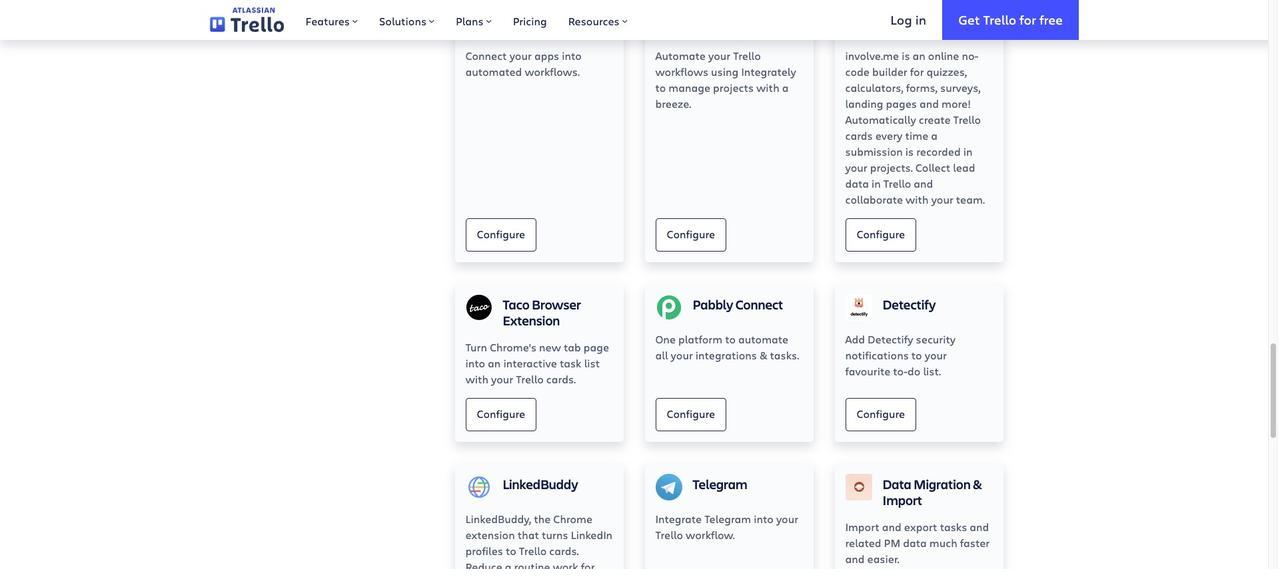 Task type: locate. For each thing, give the bounding box(es) containing it.
connect your apps into automated workflows.
[[466, 49, 582, 79]]

turns
[[542, 529, 568, 543]]

2 horizontal spatial into
[[754, 513, 774, 527]]

involve.me up online
[[883, 12, 946, 30]]

telegram up integrate telegram into your trello workflow.
[[693, 476, 748, 494]]

1 vertical spatial connect
[[736, 296, 783, 314]]

into inside connect your apps into automated workflows.
[[562, 49, 582, 63]]

features button
[[295, 0, 369, 40]]

2 horizontal spatial in
[[964, 145, 973, 159]]

landing
[[846, 97, 884, 111]]

connect
[[466, 49, 507, 63], [736, 296, 783, 314]]

2 vertical spatial in
[[872, 177, 881, 191]]

2 vertical spatial into
[[754, 513, 774, 527]]

solutions button
[[369, 0, 445, 40]]

into
[[562, 49, 582, 63], [466, 357, 485, 371], [754, 513, 774, 527]]

free
[[1040, 11, 1063, 28]]

log in link
[[875, 0, 943, 40]]

detectify up notifications
[[868, 333, 914, 347]]

trello down more! on the right top of page
[[954, 113, 981, 127]]

your inside turn chrome's new tab page into an interactive task list with your trello cards.
[[491, 373, 513, 387]]

1 vertical spatial cards.
[[550, 545, 579, 559]]

to inside automate your trello workflows using integrately to manage projects with a breeze.
[[656, 81, 666, 95]]

a down integrately
[[782, 81, 789, 95]]

to up the integrations
[[725, 333, 736, 347]]

in up lead
[[964, 145, 973, 159]]

time
[[906, 129, 929, 143]]

an down chrome's
[[488, 357, 501, 371]]

1 vertical spatial &
[[973, 476, 982, 494]]

&
[[760, 349, 768, 363], [973, 476, 982, 494]]

trello down integrate
[[656, 529, 683, 543]]

new
[[539, 341, 561, 355]]

cards. up work
[[550, 545, 579, 559]]

trello inside automate your trello workflows using integrately to manage projects with a breeze.
[[733, 49, 761, 63]]

collect
[[916, 161, 951, 175]]

trello inside linkedbuddy, the chrome extension that turns linkedin profiles to trello cards. reduce a routine work
[[519, 545, 547, 559]]

to up "routine"
[[506, 545, 516, 559]]

taco
[[503, 296, 530, 314]]

list
[[584, 357, 600, 371]]

workflows
[[656, 65, 709, 79]]

import up export
[[883, 492, 923, 510]]

favourite
[[846, 365, 891, 379]]

cards. down task
[[546, 373, 576, 387]]

with down collect
[[906, 193, 929, 207]]

0 vertical spatial cards.
[[546, 373, 576, 387]]

& inside the one platform to automate all your integrations & tasks.
[[760, 349, 768, 363]]

and down collect
[[914, 177, 933, 191]]

0 vertical spatial detectify
[[883, 296, 936, 314]]

in right log at top right
[[916, 11, 927, 28]]

quizzes,
[[927, 65, 967, 79]]

0 horizontal spatial import
[[846, 521, 880, 535]]

a inside automate your trello workflows using integrately to manage projects with a breeze.
[[782, 81, 789, 95]]

and up pm
[[882, 521, 902, 535]]

0 vertical spatial with
[[757, 81, 780, 95]]

data up collaborate
[[846, 177, 869, 191]]

for up forms,
[[910, 65, 924, 79]]

2 horizontal spatial a
[[931, 129, 938, 143]]

lead
[[953, 161, 976, 175]]

notifications
[[846, 349, 909, 363]]

1 vertical spatial telegram
[[705, 513, 751, 527]]

into inside integrate telegram into your trello workflow.
[[754, 513, 774, 527]]

connect up automated
[[466, 49, 507, 63]]

create
[[919, 113, 951, 127]]

0 vertical spatial is
[[902, 49, 910, 63]]

1 vertical spatial in
[[964, 145, 973, 159]]

2 vertical spatial with
[[466, 373, 489, 387]]

2 horizontal spatial with
[[906, 193, 929, 207]]

automated
[[466, 65, 522, 79]]

0 vertical spatial a
[[782, 81, 789, 95]]

with down integrately
[[757, 81, 780, 95]]

1 vertical spatial data
[[903, 537, 927, 551]]

trello inside integrate telegram into your trello workflow.
[[656, 529, 683, 543]]

and up faster
[[970, 521, 989, 535]]

1 horizontal spatial into
[[562, 49, 582, 63]]

trello right the get
[[984, 11, 1017, 28]]

import inside data migration & import
[[883, 492, 923, 510]]

involve.me inside involve.me is an online no- code builder for quizzes, calculators, forms, surveys, landing pages and more! automatically create trello cards every time a submission is recorded in your projects. collect lead data in trello and collaborate with your team.
[[846, 49, 899, 63]]

to up do
[[912, 349, 922, 363]]

recorded
[[917, 145, 961, 159]]

chrome's
[[490, 341, 537, 355]]

0 vertical spatial in
[[916, 11, 927, 28]]

configure for taco browser extension
[[477, 407, 525, 421]]

your inside add detectify security notifications to your favourite to-do list.
[[925, 349, 947, 363]]

0 horizontal spatial connect
[[466, 49, 507, 63]]

1 horizontal spatial &
[[973, 476, 982, 494]]

1 horizontal spatial connect
[[736, 296, 783, 314]]

your
[[510, 49, 532, 63], [709, 49, 731, 63], [846, 161, 868, 175], [932, 193, 954, 207], [671, 349, 693, 363], [925, 349, 947, 363], [491, 373, 513, 387], [777, 513, 799, 527]]

1 horizontal spatial for
[[1020, 11, 1037, 28]]

1 vertical spatial involve.me
[[846, 49, 899, 63]]

1 vertical spatial a
[[931, 129, 938, 143]]

for
[[1020, 11, 1037, 28], [910, 65, 924, 79]]

0 horizontal spatial &
[[760, 349, 768, 363]]

flow
[[503, 12, 532, 30]]

taco browser extension
[[503, 296, 581, 330]]

detectify up security
[[883, 296, 936, 314]]

in up collaborate
[[872, 177, 881, 191]]

to inside the one platform to automate all your integrations & tasks.
[[725, 333, 736, 347]]

to inside add detectify security notifications to your favourite to-do list.
[[912, 349, 922, 363]]

0 vertical spatial &
[[760, 349, 768, 363]]

0 horizontal spatial into
[[466, 357, 485, 371]]

for left free
[[1020, 11, 1037, 28]]

1 horizontal spatial import
[[883, 492, 923, 510]]

tasks
[[940, 521, 967, 535]]

an inside involve.me is an online no- code builder for quizzes, calculators, forms, surveys, landing pages and more! automatically create trello cards every time a submission is recorded in your projects. collect lead data in trello and collaborate with your team.
[[913, 49, 926, 63]]

your inside integrate telegram into your trello workflow.
[[777, 513, 799, 527]]

get
[[959, 11, 980, 28]]

detectify
[[883, 296, 936, 314], [868, 333, 914, 347]]

connect inside connect your apps into automated workflows.
[[466, 49, 507, 63]]

0 vertical spatial connect
[[466, 49, 507, 63]]

a down create
[[931, 129, 938, 143]]

telegram up workflow.
[[705, 513, 751, 527]]

projects.
[[870, 161, 913, 175]]

configure for flow xo
[[477, 227, 525, 241]]

with
[[757, 81, 780, 95], [906, 193, 929, 207], [466, 373, 489, 387]]

is up "builder"
[[902, 49, 910, 63]]

submission
[[846, 145, 903, 159]]

involve.me for involve.me is an online no- code builder for quizzes, calculators, forms, surveys, landing pages and more! automatically create trello cards every time a submission is recorded in your projects. collect lead data in trello and collaborate with your team.
[[846, 49, 899, 63]]

with down turn
[[466, 373, 489, 387]]

is down time
[[906, 145, 914, 159]]

atlassian trello image
[[210, 8, 284, 32]]

configure for detectify
[[857, 407, 905, 421]]

0 horizontal spatial with
[[466, 373, 489, 387]]

data migration & import
[[883, 476, 982, 510]]

interactive
[[504, 357, 557, 371]]

with inside turn chrome's new tab page into an interactive task list with your trello cards.
[[466, 373, 489, 387]]

involve.me up code
[[846, 49, 899, 63]]

import up related
[[846, 521, 880, 535]]

import
[[883, 492, 923, 510], [846, 521, 880, 535]]

1 vertical spatial into
[[466, 357, 485, 371]]

0 vertical spatial into
[[562, 49, 582, 63]]

routine
[[514, 561, 550, 570]]

in
[[916, 11, 927, 28], [964, 145, 973, 159], [872, 177, 881, 191]]

1 vertical spatial for
[[910, 65, 924, 79]]

trello up "routine"
[[519, 545, 547, 559]]

0 vertical spatial an
[[913, 49, 926, 63]]

a left "routine"
[[505, 561, 512, 570]]

configure for pabbly connect
[[667, 407, 715, 421]]

import and export tasks and related pm data much faster and easier.
[[846, 521, 990, 567]]

turn chrome's new tab page into an interactive task list with your trello cards.
[[466, 341, 609, 387]]

configure link for taco browser extension
[[466, 399, 537, 432]]

data down export
[[903, 537, 927, 551]]

automate
[[739, 333, 789, 347]]

integrately
[[741, 65, 797, 79]]

1 vertical spatial import
[[846, 521, 880, 535]]

1 horizontal spatial a
[[782, 81, 789, 95]]

configure
[[477, 227, 525, 241], [667, 227, 715, 241], [857, 227, 905, 241], [477, 407, 525, 421], [667, 407, 715, 421], [857, 407, 905, 421]]

trello down projects.
[[884, 177, 911, 191]]

1 vertical spatial with
[[906, 193, 929, 207]]

1 horizontal spatial in
[[916, 11, 927, 28]]

configure link for flow xo
[[466, 219, 537, 252]]

involve.me for involve.me
[[883, 12, 946, 30]]

0 vertical spatial data
[[846, 177, 869, 191]]

trello
[[984, 11, 1017, 28], [733, 49, 761, 63], [954, 113, 981, 127], [884, 177, 911, 191], [516, 373, 544, 387], [656, 529, 683, 543], [519, 545, 547, 559]]

0 horizontal spatial data
[[846, 177, 869, 191]]

0 horizontal spatial a
[[505, 561, 512, 570]]

trello up integrately
[[733, 49, 761, 63]]

tab
[[564, 341, 581, 355]]

0 vertical spatial import
[[883, 492, 923, 510]]

linkedbuddy, the chrome extension that turns linkedin profiles to trello cards. reduce a routine work 
[[466, 513, 613, 570]]

a inside linkedbuddy, the chrome extension that turns linkedin profiles to trello cards. reduce a routine work
[[505, 561, 512, 570]]

data
[[883, 476, 912, 494]]

and up create
[[920, 97, 939, 111]]

2 vertical spatial a
[[505, 561, 512, 570]]

extension
[[503, 312, 560, 330]]

configure link
[[466, 219, 537, 252], [656, 219, 727, 252], [846, 219, 917, 252], [466, 399, 537, 432], [656, 399, 727, 432], [846, 399, 917, 432]]

1 horizontal spatial an
[[913, 49, 926, 63]]

an left online
[[913, 49, 926, 63]]

0 horizontal spatial for
[[910, 65, 924, 79]]

& right migration
[[973, 476, 982, 494]]

1 vertical spatial detectify
[[868, 333, 914, 347]]

breeze.
[[656, 97, 692, 111]]

connect up automate
[[736, 296, 783, 314]]

data
[[846, 177, 869, 191], [903, 537, 927, 551]]

code
[[846, 65, 870, 79]]

trello down interactive
[[516, 373, 544, 387]]

telegram
[[693, 476, 748, 494], [705, 513, 751, 527]]

& down automate
[[760, 349, 768, 363]]

to up breeze.
[[656, 81, 666, 95]]

and
[[920, 97, 939, 111], [914, 177, 933, 191], [882, 521, 902, 535], [970, 521, 989, 535], [846, 553, 865, 567]]

a
[[782, 81, 789, 95], [931, 129, 938, 143], [505, 561, 512, 570]]

0 vertical spatial involve.me
[[883, 12, 946, 30]]

builder
[[873, 65, 908, 79]]

1 vertical spatial an
[[488, 357, 501, 371]]

1 horizontal spatial data
[[903, 537, 927, 551]]

0 horizontal spatial an
[[488, 357, 501, 371]]

1 horizontal spatial with
[[757, 81, 780, 95]]

features
[[306, 14, 350, 28]]

automate
[[656, 49, 706, 63]]

related
[[846, 537, 882, 551]]



Task type: describe. For each thing, give the bounding box(es) containing it.
cards. inside turn chrome's new tab page into an interactive task list with your trello cards.
[[546, 373, 576, 387]]

much
[[930, 537, 958, 551]]

security
[[916, 333, 956, 347]]

chrome
[[554, 513, 593, 527]]

export
[[904, 521, 938, 535]]

resources button
[[558, 0, 638, 40]]

to-
[[893, 365, 908, 379]]

projects
[[713, 81, 754, 95]]

add detectify security notifications to your favourite to-do list.
[[846, 333, 956, 379]]

with inside automate your trello workflows using integrately to manage projects with a breeze.
[[757, 81, 780, 95]]

workflow.
[[686, 529, 735, 543]]

collaborate
[[846, 193, 903, 207]]

data inside involve.me is an online no- code builder for quizzes, calculators, forms, surveys, landing pages and more! automatically create trello cards every time a submission is recorded in your projects. collect lead data in trello and collaborate with your team.
[[846, 177, 869, 191]]

forms,
[[906, 81, 938, 95]]

linkedbuddy,
[[466, 513, 531, 527]]

with inside involve.me is an online no- code builder for quizzes, calculators, forms, surveys, landing pages and more! automatically create trello cards every time a submission is recorded in your projects. collect lead data in trello and collaborate with your team.
[[906, 193, 929, 207]]

page
[[584, 341, 609, 355]]

your inside the one platform to automate all your integrations & tasks.
[[671, 349, 693, 363]]

plans
[[456, 14, 484, 28]]

linkedin
[[571, 529, 613, 543]]

list.
[[924, 365, 941, 379]]

tasks.
[[770, 349, 800, 363]]

no-
[[962, 49, 979, 63]]

easier.
[[868, 553, 900, 567]]

linkedbuddy
[[503, 476, 578, 494]]

log in
[[891, 11, 927, 28]]

0 vertical spatial for
[[1020, 11, 1037, 28]]

telegram inside integrate telegram into your trello workflow.
[[705, 513, 751, 527]]

an inside turn chrome's new tab page into an interactive task list with your trello cards.
[[488, 357, 501, 371]]

workflows.
[[525, 65, 580, 79]]

your inside automate your trello workflows using integrately to manage projects with a breeze.
[[709, 49, 731, 63]]

one platform to automate all your integrations & tasks.
[[656, 333, 800, 363]]

profiles
[[466, 545, 503, 559]]

using
[[711, 65, 739, 79]]

reduce
[[466, 561, 502, 570]]

import inside import and export tasks and related pm data much faster and easier.
[[846, 521, 880, 535]]

apps
[[535, 49, 559, 63]]

turn
[[466, 341, 487, 355]]

1 vertical spatial is
[[906, 145, 914, 159]]

migration
[[914, 476, 971, 494]]

pricing link
[[502, 0, 558, 40]]

your inside connect your apps into automated workflows.
[[510, 49, 532, 63]]

0 vertical spatial telegram
[[693, 476, 748, 494]]

that
[[518, 529, 539, 543]]

cards
[[846, 129, 873, 143]]

plans button
[[445, 0, 502, 40]]

integrations
[[696, 349, 757, 363]]

solutions
[[379, 14, 427, 28]]

and down related
[[846, 553, 865, 567]]

data inside import and export tasks and related pm data much faster and easier.
[[903, 537, 927, 551]]

surveys,
[[941, 81, 981, 95]]

all
[[656, 349, 668, 363]]

faster
[[960, 537, 990, 551]]

flow xo
[[503, 12, 552, 30]]

pricing
[[513, 14, 547, 28]]

every
[[876, 129, 903, 143]]

one
[[656, 333, 676, 347]]

pabbly
[[693, 296, 734, 314]]

pages
[[886, 97, 917, 111]]

into inside turn chrome's new tab page into an interactive task list with your trello cards.
[[466, 357, 485, 371]]

0 horizontal spatial in
[[872, 177, 881, 191]]

add
[[846, 333, 865, 347]]

configure link for detectify
[[846, 399, 917, 432]]

the
[[534, 513, 551, 527]]

task
[[560, 357, 582, 371]]

a inside involve.me is an online no- code builder for quizzes, calculators, forms, surveys, landing pages and more! automatically create trello cards every time a submission is recorded in your projects. collect lead data in trello and collaborate with your team.
[[931, 129, 938, 143]]

detectify inside add detectify security notifications to your favourite to-do list.
[[868, 333, 914, 347]]

do
[[908, 365, 921, 379]]

automatically
[[846, 113, 916, 127]]

& inside data migration & import
[[973, 476, 982, 494]]

integrate
[[656, 513, 702, 527]]

resources
[[568, 14, 620, 28]]

platform
[[679, 333, 723, 347]]

integrate telegram into your trello workflow.
[[656, 513, 799, 543]]

get trello for free link
[[943, 0, 1079, 40]]

cards. inside linkedbuddy, the chrome extension that turns linkedin profiles to trello cards. reduce a routine work
[[550, 545, 579, 559]]

manage
[[669, 81, 711, 95]]

online
[[928, 49, 960, 63]]

browser
[[532, 296, 581, 314]]

extension
[[466, 529, 515, 543]]

xo
[[534, 12, 552, 30]]

trello inside turn chrome's new tab page into an interactive task list with your trello cards.
[[516, 373, 544, 387]]

get trello for free
[[959, 11, 1063, 28]]

calculators,
[[846, 81, 904, 95]]

involve.me is an online no- code builder for quizzes, calculators, forms, surveys, landing pages and more! automatically create trello cards every time a submission is recorded in your projects. collect lead data in trello and collaborate with your team.
[[846, 49, 985, 207]]

to inside linkedbuddy, the chrome extension that turns linkedin profiles to trello cards. reduce a routine work
[[506, 545, 516, 559]]

automate your trello workflows using integrately to manage projects with a breeze.
[[656, 49, 797, 111]]

for inside involve.me is an online no- code builder for quizzes, calculators, forms, surveys, landing pages and more! automatically create trello cards every time a submission is recorded in your projects. collect lead data in trello and collaborate with your team.
[[910, 65, 924, 79]]

work
[[553, 561, 578, 570]]

configure link for pabbly connect
[[656, 399, 727, 432]]

team.
[[956, 193, 985, 207]]

more!
[[942, 97, 971, 111]]



Task type: vqa. For each thing, say whether or not it's contained in the screenshot.


